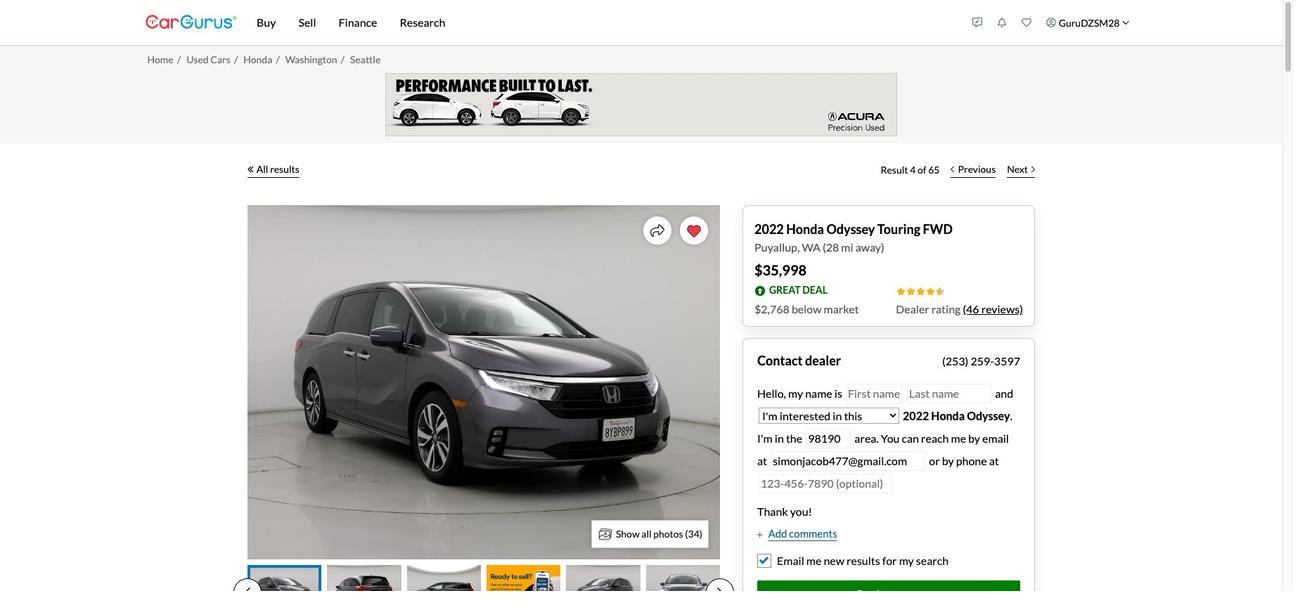 Task type: vqa. For each thing, say whether or not it's contained in the screenshot.
hp related to $19,998
no



Task type: describe. For each thing, give the bounding box(es) containing it.
$2,768
[[755, 302, 790, 316]]

all results link
[[248, 154, 300, 185]]

. i'm in the
[[758, 409, 1013, 445]]

market
[[824, 302, 859, 316]]

(46 reviews) button
[[963, 301, 1024, 318]]

contact dealer
[[758, 353, 842, 368]]

email
[[983, 432, 1010, 445]]

of
[[918, 164, 927, 176]]

finance button
[[328, 0, 389, 45]]

in
[[775, 432, 784, 445]]

contact
[[758, 353, 803, 368]]

photos
[[654, 528, 684, 540]]

finance
[[339, 15, 377, 29]]

0 vertical spatial honda
[[244, 53, 272, 65]]

all results
[[257, 163, 300, 175]]

i'm
[[758, 432, 773, 445]]

advertisement region
[[386, 73, 898, 136]]

deal
[[803, 284, 828, 296]]

email
[[778, 555, 805, 568]]

1 vertical spatial results
[[847, 555, 881, 568]]

research
[[400, 15, 446, 29]]

fwd
[[923, 221, 953, 237]]

area.
[[855, 432, 879, 445]]

gurudzsm28 button
[[1040, 3, 1138, 42]]

Zip code field
[[807, 429, 852, 449]]

or
[[930, 454, 940, 468]]

honda for 2022 honda odyssey
[[932, 409, 965, 423]]

next link
[[1002, 154, 1041, 185]]

reach
[[922, 432, 949, 445]]

show all photos (34) link
[[592, 520, 709, 548]]

2 / from the left
[[234, 53, 238, 65]]

add a car review image
[[973, 18, 983, 27]]

259-
[[971, 354, 995, 368]]

0 horizontal spatial me
[[807, 555, 822, 568]]

2022 honda odyssey
[[904, 409, 1011, 423]]

wa
[[802, 240, 821, 254]]

rating
[[932, 302, 961, 316]]

honda for 2022 honda odyssey touring fwd puyallup, wa (28 mi away)
[[787, 221, 825, 237]]

(28
[[823, 240, 840, 254]]

search
[[917, 555, 949, 568]]

all
[[257, 163, 268, 175]]

puyallup,
[[755, 240, 800, 254]]

(253)
[[943, 354, 969, 368]]

0 vertical spatial my
[[789, 387, 804, 400]]

reviews)
[[982, 302, 1024, 316]]

vehicle full photo image
[[248, 205, 721, 560]]

chevron right image
[[1032, 166, 1036, 173]]

seattle
[[350, 53, 381, 65]]

plus image
[[758, 532, 763, 539]]

you!
[[791, 505, 813, 518]]

phone
[[957, 454, 988, 468]]

show
[[616, 528, 640, 540]]

(253) 259-3597
[[943, 354, 1021, 368]]

research button
[[389, 0, 457, 45]]

.
[[1011, 409, 1013, 423]]

dealer rating (46 reviews)
[[897, 302, 1024, 316]]

mi
[[842, 240, 854, 254]]

hello,
[[758, 387, 787, 400]]

buy button
[[246, 0, 287, 45]]

Last name field
[[908, 384, 992, 404]]

next
[[1008, 163, 1029, 175]]

1 vertical spatial my
[[900, 555, 915, 568]]

2022 for 2022 honda odyssey
[[904, 409, 930, 423]]

new
[[824, 555, 845, 568]]

add comments
[[769, 527, 838, 540]]

cargurus logo homepage link image
[[146, 2, 237, 43]]

the
[[787, 432, 803, 445]]

sell button
[[287, 0, 328, 45]]

chevron double left image
[[248, 166, 254, 173]]

4
[[911, 164, 916, 176]]

2022 honda odyssey touring fwd puyallup, wa (28 mi away)
[[755, 221, 953, 254]]

by inside area. you can reach me by email at
[[969, 432, 981, 445]]

view vehicle photo 2 image
[[327, 565, 402, 592]]

view vehicle photo 3 image
[[407, 565, 481, 592]]



Task type: locate. For each thing, give the bounding box(es) containing it.
odyssey
[[827, 221, 876, 237], [968, 409, 1011, 423]]

thank
[[758, 505, 789, 518]]

1 horizontal spatial odyssey
[[968, 409, 1011, 423]]

hello, my name is
[[758, 387, 845, 400]]

prev page image
[[245, 588, 250, 592]]

and
[[994, 387, 1014, 400]]

home / used cars / honda / washington / seattle
[[147, 53, 381, 65]]

honda down last name field
[[932, 409, 965, 423]]

0 horizontal spatial by
[[943, 454, 955, 468]]

used
[[187, 53, 209, 65]]

chevron left image
[[952, 166, 955, 173]]

1 vertical spatial by
[[943, 454, 955, 468]]

0 horizontal spatial at
[[758, 454, 768, 468]]

below
[[792, 302, 822, 316]]

Email address email field
[[771, 451, 926, 471]]

for
[[883, 555, 898, 568]]

me left new
[[807, 555, 822, 568]]

away)
[[856, 240, 885, 254]]

sell
[[299, 15, 316, 29]]

can
[[902, 432, 920, 445]]

me
[[952, 432, 967, 445], [807, 555, 822, 568]]

menu bar
[[237, 0, 966, 45]]

honda
[[244, 53, 272, 65], [787, 221, 825, 237], [932, 409, 965, 423]]

2 horizontal spatial honda
[[932, 409, 965, 423]]

used cars link
[[187, 53, 231, 65]]

3597
[[995, 354, 1021, 368]]

65
[[929, 164, 940, 176]]

Phone (optional) telephone field
[[759, 474, 893, 494]]

menu bar containing buy
[[237, 0, 966, 45]]

2 at from the left
[[990, 454, 1000, 468]]

/ left the 'seattle'
[[341, 53, 345, 65]]

honda up the wa
[[787, 221, 825, 237]]

/ left used
[[177, 53, 181, 65]]

0 horizontal spatial my
[[789, 387, 804, 400]]

0 horizontal spatial honda
[[244, 53, 272, 65]]

0 horizontal spatial 2022
[[755, 221, 784, 237]]

odyssey for 2022 honda odyssey touring fwd puyallup, wa (28 mi away)
[[827, 221, 876, 237]]

0 horizontal spatial odyssey
[[827, 221, 876, 237]]

2022
[[755, 221, 784, 237], [904, 409, 930, 423]]

is
[[835, 387, 843, 400]]

thank you!
[[758, 505, 813, 518]]

by left email
[[969, 432, 981, 445]]

odyssey inside 2022 honda odyssey touring fwd puyallup, wa (28 mi away)
[[827, 221, 876, 237]]

0 horizontal spatial results
[[270, 163, 300, 175]]

washington link
[[285, 53, 337, 65]]

next page image
[[718, 588, 723, 592]]

honda right cars
[[244, 53, 272, 65]]

1 horizontal spatial results
[[847, 555, 881, 568]]

First name field
[[846, 384, 903, 404]]

0 vertical spatial by
[[969, 432, 981, 445]]

1 horizontal spatial me
[[952, 432, 967, 445]]

view vehicle photo 1 image
[[248, 565, 322, 592]]

previous
[[959, 163, 996, 175]]

2 vertical spatial honda
[[932, 409, 965, 423]]

2022 up puyallup,
[[755, 221, 784, 237]]

1 horizontal spatial by
[[969, 432, 981, 445]]

by right or
[[943, 454, 955, 468]]

home
[[147, 53, 174, 65]]

dealer
[[806, 353, 842, 368]]

1 horizontal spatial at
[[990, 454, 1000, 468]]

view vehicle photo 4 image
[[487, 565, 561, 592]]

my
[[789, 387, 804, 400], [900, 555, 915, 568]]

/ right honda link
[[276, 53, 280, 65]]

odyssey up email
[[968, 409, 1011, 423]]

you
[[882, 432, 900, 445]]

1 horizontal spatial 2022
[[904, 409, 930, 423]]

result
[[881, 164, 909, 176]]

me down 2022 honda odyssey
[[952, 432, 967, 445]]

great
[[770, 284, 801, 296]]

odyssey for 2022 honda odyssey
[[968, 409, 1011, 423]]

chevron down image
[[1123, 19, 1130, 26]]

share image
[[651, 224, 665, 238]]

3 / from the left
[[276, 53, 280, 65]]

2022 inside 2022 honda odyssey touring fwd puyallup, wa (28 mi away)
[[755, 221, 784, 237]]

gurudzsm28
[[1059, 17, 1121, 28]]

home link
[[147, 53, 174, 65]]

4 / from the left
[[341, 53, 345, 65]]

1 vertical spatial honda
[[787, 221, 825, 237]]

by
[[969, 432, 981, 445], [943, 454, 955, 468]]

add
[[769, 527, 788, 540]]

0 vertical spatial me
[[952, 432, 967, 445]]

$35,998
[[755, 261, 807, 278]]

0 vertical spatial odyssey
[[827, 221, 876, 237]]

2022 for 2022 honda odyssey touring fwd puyallup, wa (28 mi away)
[[755, 221, 784, 237]]

washington
[[285, 53, 337, 65]]

result 4 of 65
[[881, 164, 940, 176]]

touring
[[878, 221, 921, 237]]

results left the for
[[847, 555, 881, 568]]

my left name
[[789, 387, 804, 400]]

area. you can reach me by email at
[[758, 432, 1010, 468]]

great deal
[[770, 284, 828, 296]]

name
[[806, 387, 833, 400]]

1 vertical spatial odyssey
[[968, 409, 1011, 423]]

at inside area. you can reach me by email at
[[758, 454, 768, 468]]

1 / from the left
[[177, 53, 181, 65]]

(34)
[[686, 528, 703, 540]]

at
[[758, 454, 768, 468], [990, 454, 1000, 468]]

gurudzsm28 menu item
[[1040, 3, 1138, 42]]

1 at from the left
[[758, 454, 768, 468]]

open notifications image
[[998, 18, 1008, 27]]

1 vertical spatial 2022
[[904, 409, 930, 423]]

gurudzsm28 menu
[[966, 3, 1138, 42]]

dealer
[[897, 302, 930, 316]]

/
[[177, 53, 181, 65], [234, 53, 238, 65], [276, 53, 280, 65], [341, 53, 345, 65]]

1 vertical spatial me
[[807, 555, 822, 568]]

saved cars image
[[1022, 18, 1032, 27]]

show all photos (34)
[[616, 528, 703, 540]]

1 horizontal spatial my
[[900, 555, 915, 568]]

me inside area. you can reach me by email at
[[952, 432, 967, 445]]

0 vertical spatial 2022
[[755, 221, 784, 237]]

add comments button
[[758, 526, 838, 542]]

(46
[[963, 302, 980, 316]]

0 vertical spatial results
[[270, 163, 300, 175]]

view vehicle photo 5 image
[[567, 565, 641, 592]]

my right the for
[[900, 555, 915, 568]]

tab list
[[234, 565, 735, 592]]

buy
[[257, 15, 276, 29]]

comments
[[790, 527, 838, 540]]

results right the all
[[270, 163, 300, 175]]

honda link
[[244, 53, 272, 65]]

at down i'm
[[758, 454, 768, 468]]

/ right cars
[[234, 53, 238, 65]]

odyssey up the mi
[[827, 221, 876, 237]]

email me new results for my search
[[778, 555, 949, 568]]

cargurus logo homepage link link
[[146, 2, 237, 43]]

results
[[270, 163, 300, 175], [847, 555, 881, 568]]

honda inside 2022 honda odyssey touring fwd puyallup, wa (28 mi away)
[[787, 221, 825, 237]]

or by phone at
[[930, 454, 1000, 468]]

$2,768 below market
[[755, 302, 859, 316]]

2022 up can
[[904, 409, 930, 423]]

cars
[[211, 53, 231, 65]]

1 horizontal spatial honda
[[787, 221, 825, 237]]

all
[[642, 528, 652, 540]]

view vehicle photo 6 image
[[646, 565, 720, 592]]

previous link
[[946, 154, 1002, 185]]

at down email
[[990, 454, 1000, 468]]

user icon image
[[1047, 18, 1057, 27]]



